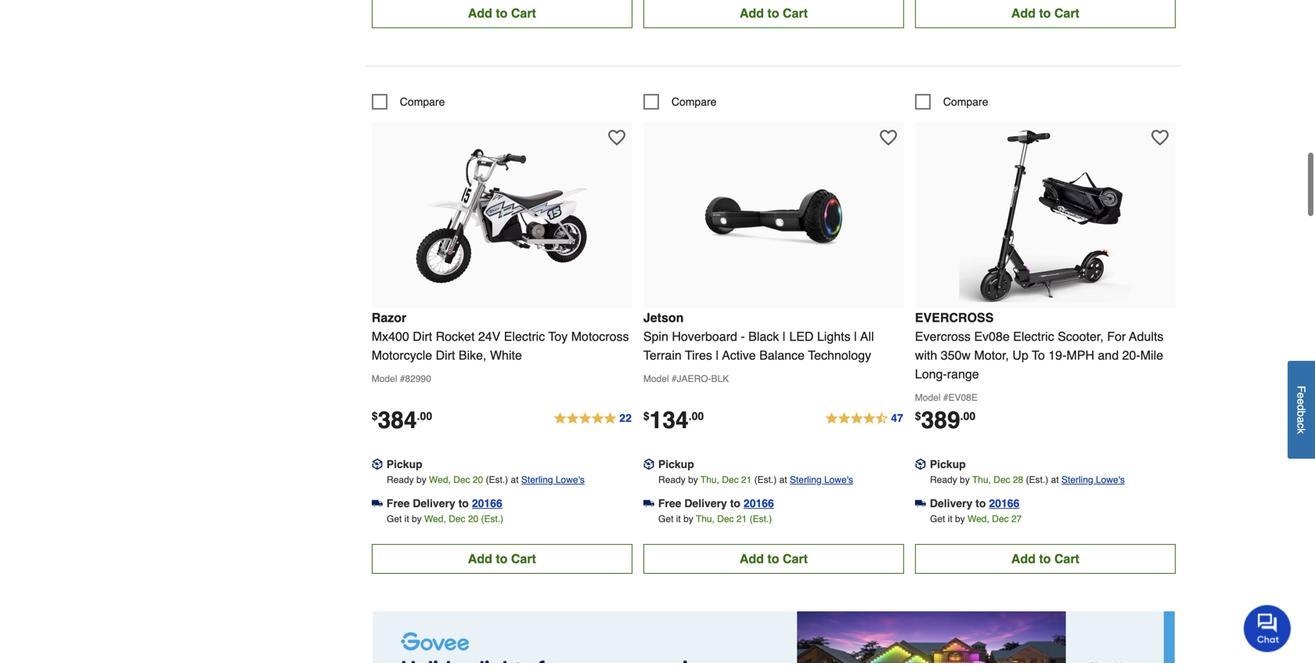 Task type: vqa. For each thing, say whether or not it's contained in the screenshot.
20166 'button' associated with 27
yes



Task type: locate. For each thing, give the bounding box(es) containing it.
all
[[861, 329, 874, 344]]

a
[[1295, 417, 1308, 423]]

active
[[722, 348, 756, 362]]

$ right 22
[[643, 410, 650, 422]]

e
[[1295, 393, 1308, 399], [1295, 399, 1308, 405]]

add to cart button
[[372, 0, 633, 28], [643, 0, 904, 28], [915, 0, 1176, 28], [372, 544, 633, 574], [643, 544, 904, 574], [915, 544, 1176, 574]]

(est.) right 28
[[1026, 474, 1049, 485]]

sterling lowe's button down 5 stars image
[[521, 472, 585, 488]]

model for spin hoverboard - black | led lights | all terrain tires | active balance technology
[[643, 373, 669, 384]]

$ inside $ 134 .00
[[643, 410, 650, 422]]

0 horizontal spatial 20166 button
[[472, 496, 502, 511]]

free delivery to 20166
[[387, 497, 502, 510], [658, 497, 774, 510]]

1 horizontal spatial ready
[[659, 474, 686, 485]]

2 pickup image from the left
[[915, 459, 926, 470]]

2 horizontal spatial $
[[915, 410, 921, 422]]

mx400
[[372, 329, 409, 344]]

20166 button down ready by wed, dec 20 (est.) at sterling lowe's
[[472, 496, 502, 511]]

1 horizontal spatial sterling lowe's button
[[790, 472, 853, 488]]

ready up "get it by wed, dec 20 (est.)"
[[387, 474, 414, 485]]

3 sterling lowe's button from the left
[[1062, 472, 1125, 488]]

by
[[417, 474, 426, 485], [688, 474, 698, 485], [960, 474, 970, 485], [412, 514, 422, 524], [684, 514, 693, 524], [955, 514, 965, 524]]

(est.) for 20
[[486, 474, 508, 485]]

1 heart outline image from the left
[[608, 129, 625, 146]]

2 horizontal spatial 20166 button
[[989, 496, 1020, 511]]

.00 inside $ 384 .00
[[417, 410, 432, 422]]

1 horizontal spatial free
[[658, 497, 682, 510]]

$ inside $ 384 .00
[[372, 410, 378, 422]]

5001944359 element
[[643, 94, 717, 110]]

2 electric from the left
[[1013, 329, 1054, 344]]

$ 389 .00
[[915, 407, 976, 434]]

sterling for ready by thu, dec 28 (est.) at sterling lowe's
[[1062, 474, 1094, 485]]

1 compare from the left
[[400, 95, 445, 108]]

dec left 28
[[994, 474, 1011, 485]]

lowe's for ready by thu, dec 21 (est.) at sterling lowe's
[[824, 474, 853, 485]]

3 20166 button from the left
[[989, 496, 1020, 511]]

pickup for ready by wed, dec 20 (est.) at sterling lowe's
[[387, 458, 423, 470]]

47 button
[[825, 409, 904, 428]]

it
[[405, 514, 409, 524], [676, 514, 681, 524], [948, 514, 953, 524]]

thu, up the "delivery to 20166"
[[972, 474, 991, 485]]

.00 for 384
[[417, 410, 432, 422]]

2 horizontal spatial 20166
[[989, 497, 1020, 510]]

wed,
[[429, 474, 451, 485], [424, 514, 446, 524], [968, 514, 990, 524]]

get for get it by wed, dec 27
[[930, 514, 945, 524]]

(est.) for 21
[[754, 474, 777, 485]]

.00
[[417, 410, 432, 422], [689, 410, 704, 422], [961, 410, 976, 422]]

pickup image up truck filled icon
[[372, 459, 383, 470]]

dec left 27
[[992, 514, 1009, 524]]

21 up get it by thu, dec 21 (est.) at the right of the page
[[741, 474, 752, 485]]

dirt up the motorcycle at left
[[413, 329, 432, 344]]

0 horizontal spatial |
[[716, 348, 719, 362]]

$ 134 .00
[[643, 407, 704, 434]]

20
[[473, 474, 483, 485], [468, 514, 479, 524]]

blk
[[711, 373, 729, 384]]

0 horizontal spatial pickup image
[[372, 459, 383, 470]]

2 compare from the left
[[672, 95, 717, 108]]

truck filled image down pickup image at the left bottom of the page
[[643, 498, 654, 509]]

(est.) up "get it by wed, dec 20 (est.)"
[[486, 474, 508, 485]]

1 horizontal spatial 20166
[[744, 497, 774, 510]]

truck filled image left the "delivery to 20166"
[[915, 498, 926, 509]]

truck filled image for delivery
[[915, 498, 926, 509]]

long-
[[915, 367, 947, 381]]

pickup image
[[372, 459, 383, 470], [915, 459, 926, 470]]

ready
[[387, 474, 414, 485], [659, 474, 686, 485], [930, 474, 957, 485]]

.00 inside $ 389 .00
[[961, 410, 976, 422]]

20166 up 27
[[989, 497, 1020, 510]]

.00 for 134
[[689, 410, 704, 422]]

lights
[[817, 329, 851, 344]]

2 ready from the left
[[659, 474, 686, 485]]

0 horizontal spatial sterling lowe's button
[[521, 472, 585, 488]]

free right truck filled icon
[[387, 497, 410, 510]]

2 at from the left
[[779, 474, 787, 485]]

1 sterling from the left
[[521, 474, 553, 485]]

20166 for thu, dec 21
[[744, 497, 774, 510]]

model # 82990
[[372, 373, 431, 384]]

2 horizontal spatial compare
[[943, 95, 988, 108]]

1 horizontal spatial lowe's
[[824, 474, 853, 485]]

0 horizontal spatial compare
[[400, 95, 445, 108]]

2 lowe's from the left
[[824, 474, 853, 485]]

1 horizontal spatial pickup
[[658, 458, 694, 470]]

0 horizontal spatial 20166
[[472, 497, 502, 510]]

22 button
[[553, 409, 633, 428]]

2 sterling lowe's button from the left
[[790, 472, 853, 488]]

dec
[[453, 474, 470, 485], [722, 474, 739, 485], [994, 474, 1011, 485], [449, 514, 465, 524], [717, 514, 734, 524], [992, 514, 1009, 524]]

20 down ready by wed, dec 20 (est.) at sterling lowe's
[[468, 514, 479, 524]]

pickup
[[387, 458, 423, 470], [658, 458, 694, 470], [930, 458, 966, 470]]

3 $ from the left
[[915, 410, 921, 422]]

pickup right pickup image at the left bottom of the page
[[658, 458, 694, 470]]

1 20166 from the left
[[472, 497, 502, 510]]

sterling lowe's button down the 47 button
[[790, 472, 853, 488]]

21 down "ready by thu, dec 21 (est.) at sterling lowe's"
[[737, 514, 747, 524]]

electric
[[504, 329, 545, 344], [1013, 329, 1054, 344]]

20166 button up 27
[[989, 496, 1020, 511]]

1 get from the left
[[387, 514, 402, 524]]

delivery up "get it by wed, dec 20 (est.)"
[[413, 497, 455, 510]]

384
[[378, 407, 417, 434]]

cart
[[511, 6, 536, 20], [783, 6, 808, 20], [1055, 6, 1080, 20], [511, 551, 536, 566], [783, 551, 808, 566], [1055, 551, 1080, 566]]

white
[[490, 348, 522, 362]]

free delivery to 20166 up get it by thu, dec 21 (est.) at the right of the page
[[658, 497, 774, 510]]

2 pickup from the left
[[658, 458, 694, 470]]

20166 button down "ready by thu, dec 21 (est.) at sterling lowe's"
[[744, 496, 774, 511]]

3 lowe's from the left
[[1096, 474, 1125, 485]]

3 delivery from the left
[[930, 497, 973, 510]]

wed, down ready by wed, dec 20 (est.) at sterling lowe's
[[424, 514, 446, 524]]

# for evercross evercross ev08e electric scooter, for adults with 350w motor, up to 19-mph and 20-mile long-range
[[943, 392, 949, 403]]

389
[[921, 407, 961, 434]]

1 lowe's from the left
[[556, 474, 585, 485]]

pickup image down 389
[[915, 459, 926, 470]]

free for get it by thu, dec 21 (est.)
[[658, 497, 682, 510]]

at
[[511, 474, 519, 485], [779, 474, 787, 485], [1051, 474, 1059, 485]]

350w
[[941, 348, 971, 362]]

evercross evercross ev08e electric scooter, for adults with 350w motor, up to 19-mph and 20-mile long-range
[[915, 310, 1164, 381]]

mph
[[1067, 348, 1095, 362]]

delivery up the get it by wed, dec 27
[[930, 497, 973, 510]]

1 horizontal spatial .00
[[689, 410, 704, 422]]

delivery for wed,
[[413, 497, 455, 510]]

# up actual price $389.00 element
[[943, 392, 949, 403]]

0 horizontal spatial electric
[[504, 329, 545, 344]]

add to cart
[[468, 6, 536, 20], [740, 6, 808, 20], [1011, 6, 1080, 20], [468, 551, 536, 566], [740, 551, 808, 566], [1011, 551, 1080, 566]]

1 horizontal spatial 20166 button
[[744, 496, 774, 511]]

1 horizontal spatial pickup image
[[915, 459, 926, 470]]

compare for the 5014522435 element at top
[[943, 95, 988, 108]]

f e e d b a c k
[[1295, 386, 1308, 434]]

2 sterling from the left
[[790, 474, 822, 485]]

e up the d
[[1295, 393, 1308, 399]]

1 truck filled image from the left
[[643, 498, 654, 509]]

2 horizontal spatial ready
[[930, 474, 957, 485]]

2 20166 from the left
[[744, 497, 774, 510]]

1 20166 button from the left
[[472, 496, 502, 511]]

2 free delivery to 20166 from the left
[[658, 497, 774, 510]]

model down long- at the right
[[915, 392, 941, 403]]

# down the motorcycle at left
[[400, 373, 405, 384]]

0 horizontal spatial model
[[372, 373, 397, 384]]

3 it from the left
[[948, 514, 953, 524]]

2 horizontal spatial get
[[930, 514, 945, 524]]

3 sterling from the left
[[1062, 474, 1094, 485]]

compare
[[400, 95, 445, 108], [672, 95, 717, 108], [943, 95, 988, 108]]

1 horizontal spatial get
[[659, 514, 674, 524]]

1 .00 from the left
[[417, 410, 432, 422]]

(est.) up get it by thu, dec 21 (est.) at the right of the page
[[754, 474, 777, 485]]

0 horizontal spatial free
[[387, 497, 410, 510]]

wed, down the "delivery to 20166"
[[968, 514, 990, 524]]

free up get it by thu, dec 21 (est.) at the right of the page
[[658, 497, 682, 510]]

0 horizontal spatial sterling
[[521, 474, 553, 485]]

20166 down ready by wed, dec 20 (est.) at sterling lowe's
[[472, 497, 502, 510]]

2 free from the left
[[658, 497, 682, 510]]

electric up to
[[1013, 329, 1054, 344]]

2 horizontal spatial lowe's
[[1096, 474, 1125, 485]]

2 e from the top
[[1295, 399, 1308, 405]]

2 delivery from the left
[[685, 497, 727, 510]]

dec up "get it by wed, dec 20 (est.)"
[[453, 474, 470, 485]]

47
[[891, 412, 903, 424]]

pickup down $ 384 .00
[[387, 458, 423, 470]]

dec down "ready by thu, dec 21 (est.) at sterling lowe's"
[[717, 514, 734, 524]]

free delivery to 20166 for wed,
[[387, 497, 502, 510]]

20166 button for 27
[[989, 496, 1020, 511]]

ev08e
[[974, 329, 1010, 344]]

1 vertical spatial dirt
[[436, 348, 455, 362]]

free
[[387, 497, 410, 510], [658, 497, 682, 510]]

$ right 47
[[915, 410, 921, 422]]

2 horizontal spatial |
[[854, 329, 857, 344]]

2 truck filled image from the left
[[915, 498, 926, 509]]

0 horizontal spatial pickup
[[387, 458, 423, 470]]

(est.) down "ready by thu, dec 21 (est.) at sterling lowe's"
[[750, 514, 772, 524]]

3 get from the left
[[930, 514, 945, 524]]

mile
[[1141, 348, 1164, 362]]

27
[[1012, 514, 1022, 524]]

| right tires
[[716, 348, 719, 362]]

lowe's
[[556, 474, 585, 485], [824, 474, 853, 485], [1096, 474, 1125, 485]]

.00 down 82990
[[417, 410, 432, 422]]

3 ready from the left
[[930, 474, 957, 485]]

0 horizontal spatial ready
[[387, 474, 414, 485]]

free delivery to 20166 for thu,
[[658, 497, 774, 510]]

2 horizontal spatial it
[[948, 514, 953, 524]]

ready by thu, dec 21 (est.) at sterling lowe's
[[659, 474, 853, 485]]

thu, for delivery
[[701, 474, 719, 485]]

4.5 stars image
[[825, 409, 904, 428]]

0 horizontal spatial dirt
[[413, 329, 432, 344]]

2 horizontal spatial delivery
[[930, 497, 973, 510]]

20166
[[472, 497, 502, 510], [744, 497, 774, 510], [989, 497, 1020, 510]]

1 horizontal spatial model
[[643, 373, 669, 384]]

to
[[496, 6, 508, 20], [768, 6, 779, 20], [1039, 6, 1051, 20], [459, 497, 469, 510], [730, 497, 741, 510], [976, 497, 986, 510], [496, 551, 508, 566], [768, 551, 779, 566], [1039, 551, 1051, 566]]

pickup for ready by thu, dec 28 (est.) at sterling lowe's
[[930, 458, 966, 470]]

model down the motorcycle at left
[[372, 373, 397, 384]]

0 horizontal spatial free delivery to 20166
[[387, 497, 502, 510]]

sterling
[[521, 474, 553, 485], [790, 474, 822, 485], [1062, 474, 1094, 485]]

sterling lowe's button right 28
[[1062, 472, 1125, 488]]

evercross
[[915, 329, 971, 344]]

dirt
[[413, 329, 432, 344], [436, 348, 455, 362]]

1 horizontal spatial electric
[[1013, 329, 1054, 344]]

evercross evercross ev08e electric scooter, for adults with 350w motor, up to 19-mph and 20-mile long-range image
[[959, 130, 1132, 302]]

electric inside 'razor mx400 dirt rocket 24v electric toy motocross motorcycle dirt bike, white'
[[504, 329, 545, 344]]

lowe's for ready by thu, dec 28 (est.) at sterling lowe's
[[1096, 474, 1125, 485]]

1 horizontal spatial at
[[779, 474, 787, 485]]

truck filled image
[[643, 498, 654, 509], [915, 498, 926, 509]]

bike,
[[459, 348, 487, 362]]

1 pickup image from the left
[[372, 459, 383, 470]]

truck filled image
[[372, 498, 383, 509]]

# down terrain
[[672, 373, 677, 384]]

1003170302 element
[[372, 94, 445, 110]]

1 electric from the left
[[504, 329, 545, 344]]

add
[[468, 6, 492, 20], [740, 6, 764, 20], [1011, 6, 1036, 20], [468, 551, 492, 566], [740, 551, 764, 566], [1011, 551, 1036, 566]]

ready for ready by thu, dec 21 (est.) at sterling lowe's
[[659, 474, 686, 485]]

| left 'led'
[[783, 329, 786, 344]]

at for thu, dec 21
[[779, 474, 787, 485]]

compare inside the 5001944359 element
[[672, 95, 717, 108]]

sterling for ready by wed, dec 20 (est.) at sterling lowe's
[[521, 474, 553, 485]]

sterling lowe's button
[[521, 472, 585, 488], [790, 472, 853, 488], [1062, 472, 1125, 488]]

toy
[[548, 329, 568, 344]]

ready by thu, dec 28 (est.) at sterling lowe's
[[930, 474, 1125, 485]]

2 get from the left
[[659, 514, 674, 524]]

ready for ready by wed, dec 20 (est.) at sterling lowe's
[[387, 474, 414, 485]]

1 horizontal spatial compare
[[672, 95, 717, 108]]

2 horizontal spatial sterling
[[1062, 474, 1094, 485]]

20166 down "ready by thu, dec 21 (est.) at sterling lowe's"
[[744, 497, 774, 510]]

3 .00 from the left
[[961, 410, 976, 422]]

(est.)
[[486, 474, 508, 485], [754, 474, 777, 485], [1026, 474, 1049, 485], [481, 514, 504, 524], [750, 514, 772, 524]]

20 up "get it by wed, dec 20 (est.)"
[[473, 474, 483, 485]]

compare inside 1003170302 element
[[400, 95, 445, 108]]

up
[[1013, 348, 1029, 362]]

1 horizontal spatial sterling
[[790, 474, 822, 485]]

wed, for free delivery to
[[424, 514, 446, 524]]

0 horizontal spatial lowe's
[[556, 474, 585, 485]]

1 vertical spatial 21
[[737, 514, 747, 524]]

electric inside evercross evercross ev08e electric scooter, for adults with 350w motor, up to 19-mph and 20-mile long-range
[[1013, 329, 1054, 344]]

thu, for to
[[972, 474, 991, 485]]

3 at from the left
[[1051, 474, 1059, 485]]

1 free from the left
[[387, 497, 410, 510]]

1 horizontal spatial delivery
[[685, 497, 727, 510]]

3 pickup from the left
[[930, 458, 966, 470]]

range
[[947, 367, 979, 381]]

get
[[387, 514, 402, 524], [659, 514, 674, 524], [930, 514, 945, 524]]

1 pickup from the left
[[387, 458, 423, 470]]

1 it from the left
[[405, 514, 409, 524]]

1 $ from the left
[[372, 410, 378, 422]]

(est.) for 28
[[1026, 474, 1049, 485]]

electric up white
[[504, 329, 545, 344]]

20166 button for 20
[[472, 496, 502, 511]]

2 horizontal spatial at
[[1051, 474, 1059, 485]]

.00 for 389
[[961, 410, 976, 422]]

e up b
[[1295, 399, 1308, 405]]

0 horizontal spatial get
[[387, 514, 402, 524]]

get it by wed, dec 20 (est.)
[[387, 514, 504, 524]]

ready up the "delivery to 20166"
[[930, 474, 957, 485]]

jetson spin hoverboard - black | led lights | all terrain tires | active balance technology
[[643, 310, 874, 362]]

technology
[[808, 348, 871, 362]]

1 sterling lowe's button from the left
[[521, 472, 585, 488]]

0 horizontal spatial delivery
[[413, 497, 455, 510]]

delivery up get it by thu, dec 21 (est.) at the right of the page
[[685, 497, 727, 510]]

0 horizontal spatial .00
[[417, 410, 432, 422]]

wed, up "get it by wed, dec 20 (est.)"
[[429, 474, 451, 485]]

free delivery to 20166 up "get it by wed, dec 20 (est.)"
[[387, 497, 502, 510]]

2 horizontal spatial sterling lowe's button
[[1062, 472, 1125, 488]]

0 horizontal spatial $
[[372, 410, 378, 422]]

82990
[[405, 373, 431, 384]]

ready up get it by thu, dec 21 (est.) at the right of the page
[[659, 474, 686, 485]]

with
[[915, 348, 937, 362]]

delivery
[[413, 497, 455, 510], [685, 497, 727, 510], [930, 497, 973, 510]]

model down terrain
[[643, 373, 669, 384]]

3 compare from the left
[[943, 95, 988, 108]]

0 horizontal spatial #
[[400, 373, 405, 384]]

2 horizontal spatial #
[[943, 392, 949, 403]]

.00 down jaero-
[[689, 410, 704, 422]]

1 ready from the left
[[387, 474, 414, 485]]

0 horizontal spatial it
[[405, 514, 409, 524]]

2 20166 button from the left
[[744, 496, 774, 511]]

2 $ from the left
[[643, 410, 650, 422]]

1 at from the left
[[511, 474, 519, 485]]

2 horizontal spatial .00
[[961, 410, 976, 422]]

sterling for ready by thu, dec 21 (est.) at sterling lowe's
[[790, 474, 822, 485]]

thu,
[[701, 474, 719, 485], [972, 474, 991, 485], [696, 514, 715, 524]]

21
[[741, 474, 752, 485], [737, 514, 747, 524]]

0 horizontal spatial heart outline image
[[608, 129, 625, 146]]

get for get it by wed, dec 20 (est.)
[[387, 514, 402, 524]]

0 horizontal spatial at
[[511, 474, 519, 485]]

1 horizontal spatial #
[[672, 373, 677, 384]]

22
[[620, 412, 632, 424]]

ready by wed, dec 20 (est.) at sterling lowe's
[[387, 474, 585, 485]]

.00 down ev08e
[[961, 410, 976, 422]]

1 horizontal spatial $
[[643, 410, 650, 422]]

compare inside the 5014522435 element
[[943, 95, 988, 108]]

heart outline image
[[608, 129, 625, 146], [880, 129, 897, 146]]

$ inside $ 389 .00
[[915, 410, 921, 422]]

dirt down rocket
[[436, 348, 455, 362]]

.00 inside $ 134 .00
[[689, 410, 704, 422]]

1 delivery from the left
[[413, 497, 455, 510]]

$ down 'model # 82990'
[[372, 410, 378, 422]]

1 horizontal spatial truck filled image
[[915, 498, 926, 509]]

compare for the 5001944359 element
[[672, 95, 717, 108]]

#
[[400, 373, 405, 384], [672, 373, 677, 384], [943, 392, 949, 403]]

2 horizontal spatial model
[[915, 392, 941, 403]]

1 horizontal spatial it
[[676, 514, 681, 524]]

thu, up get it by thu, dec 21 (est.) at the right of the page
[[701, 474, 719, 485]]

$ 384 .00
[[372, 407, 432, 434]]

1 free delivery to 20166 from the left
[[387, 497, 502, 510]]

0 horizontal spatial truck filled image
[[643, 498, 654, 509]]

1 horizontal spatial free delivery to 20166
[[658, 497, 774, 510]]

2 it from the left
[[676, 514, 681, 524]]

| left all
[[854, 329, 857, 344]]

1 horizontal spatial heart outline image
[[880, 129, 897, 146]]

2 .00 from the left
[[689, 410, 704, 422]]

2 horizontal spatial pickup
[[930, 458, 966, 470]]

pickup down actual price $389.00 element
[[930, 458, 966, 470]]

20166 button
[[472, 496, 502, 511], [744, 496, 774, 511], [989, 496, 1020, 511]]



Task type: describe. For each thing, give the bounding box(es) containing it.
get it by thu, dec 21 (est.)
[[659, 514, 772, 524]]

28
[[1013, 474, 1024, 485]]

thu, down "ready by thu, dec 21 (est.) at sterling lowe's"
[[696, 514, 715, 524]]

$ for 134
[[643, 410, 650, 422]]

0 vertical spatial 20
[[473, 474, 483, 485]]

model for evercross ev08e electric scooter, for adults with 350w motor, up to 19-mph and 20-mile long-range
[[915, 392, 941, 403]]

sterling lowe's button for ready by wed, dec 20 (est.) at sterling lowe's
[[521, 472, 585, 488]]

truck filled image for free
[[643, 498, 654, 509]]

actual price $384.00 element
[[372, 407, 432, 434]]

1 horizontal spatial |
[[783, 329, 786, 344]]

20166 button for 21
[[744, 496, 774, 511]]

at for wed, dec 20
[[511, 474, 519, 485]]

k
[[1295, 429, 1308, 434]]

it for thu, dec 21
[[676, 514, 681, 524]]

razor
[[372, 310, 407, 325]]

get for get it by thu, dec 21 (est.)
[[659, 514, 674, 524]]

3 20166 from the left
[[989, 497, 1020, 510]]

d
[[1295, 405, 1308, 411]]

balance
[[760, 348, 805, 362]]

and
[[1098, 348, 1119, 362]]

0 vertical spatial dirt
[[413, 329, 432, 344]]

pickup image for delivery
[[915, 459, 926, 470]]

134
[[650, 407, 689, 434]]

c
[[1295, 423, 1308, 429]]

20-
[[1122, 348, 1141, 362]]

motor,
[[974, 348, 1009, 362]]

sterling lowe's button for ready by thu, dec 28 (est.) at sterling lowe's
[[1062, 472, 1125, 488]]

dec up get it by thu, dec 21 (est.) at the right of the page
[[722, 474, 739, 485]]

5 stars image
[[553, 409, 633, 428]]

jaero-
[[677, 373, 711, 384]]

b
[[1295, 411, 1308, 417]]

adults
[[1129, 329, 1164, 344]]

# for jetson spin hoverboard - black | led lights | all terrain tires | active balance technology
[[672, 373, 677, 384]]

it for wed, dec 27
[[948, 514, 953, 524]]

jetson  spin hoverboard - black | led lights | all terrain tires | active balance technology image
[[688, 130, 860, 302]]

1 vertical spatial 20
[[468, 514, 479, 524]]

motorcycle
[[372, 348, 432, 362]]

hoverboard
[[672, 329, 737, 344]]

wed, for delivery to
[[968, 514, 990, 524]]

(est.) down ready by wed, dec 20 (est.) at sterling lowe's
[[481, 514, 504, 524]]

terrain
[[643, 348, 682, 362]]

get it by wed, dec 27
[[930, 514, 1022, 524]]

$ for 384
[[372, 410, 378, 422]]

free for get it by wed, dec 20 (est.)
[[387, 497, 410, 510]]

rocket
[[436, 329, 475, 344]]

pickup for ready by thu, dec 21 (est.) at sterling lowe's
[[658, 458, 694, 470]]

20166 for wed, dec 20
[[472, 497, 502, 510]]

heart outline image
[[1152, 129, 1169, 146]]

led
[[789, 329, 814, 344]]

razor mx400 dirt rocket 24v electric toy motocross motorcycle dirt bike, white image
[[416, 130, 588, 302]]

5014522435 element
[[915, 94, 988, 110]]

evercross
[[915, 310, 994, 325]]

f e e d b a c k button
[[1288, 361, 1315, 459]]

f
[[1295, 386, 1308, 393]]

delivery to 20166
[[930, 497, 1020, 510]]

dec down ready by wed, dec 20 (est.) at sterling lowe's
[[449, 514, 465, 524]]

chat invite button image
[[1244, 604, 1292, 652]]

# for razor mx400 dirt rocket 24v electric toy motocross motorcycle dirt bike, white
[[400, 373, 405, 384]]

for
[[1107, 329, 1126, 344]]

pickup image
[[643, 459, 654, 470]]

1 horizontal spatial dirt
[[436, 348, 455, 362]]

spin
[[643, 329, 669, 344]]

compare for 1003170302 element
[[400, 95, 445, 108]]

model # jaero-blk
[[643, 373, 729, 384]]

razor mx400 dirt rocket 24v electric toy motocross motorcycle dirt bike, white
[[372, 310, 629, 362]]

scooter,
[[1058, 329, 1104, 344]]

actual price $134.00 element
[[643, 407, 704, 434]]

-
[[741, 329, 745, 344]]

ready for ready by thu, dec 28 (est.) at sterling lowe's
[[930, 474, 957, 485]]

lowe's for ready by wed, dec 20 (est.) at sterling lowe's
[[556, 474, 585, 485]]

0 vertical spatial 21
[[741, 474, 752, 485]]

tires
[[685, 348, 712, 362]]

model for mx400 dirt rocket 24v electric toy motocross motorcycle dirt bike, white
[[372, 373, 397, 384]]

black
[[749, 329, 779, 344]]

19-
[[1049, 348, 1067, 362]]

pickup image for free
[[372, 459, 383, 470]]

advertisement region
[[373, 611, 1175, 663]]

jetson
[[643, 310, 684, 325]]

1 e from the top
[[1295, 393, 1308, 399]]

actual price $389.00 element
[[915, 407, 976, 434]]

24v
[[478, 329, 501, 344]]

sterling lowe's button for ready by thu, dec 21 (est.) at sterling lowe's
[[790, 472, 853, 488]]

to
[[1032, 348, 1045, 362]]

model # ev08e
[[915, 392, 978, 403]]

2 heart outline image from the left
[[880, 129, 897, 146]]

it for wed, dec 20
[[405, 514, 409, 524]]

delivery for thu,
[[685, 497, 727, 510]]

motocross
[[571, 329, 629, 344]]

at for thu, dec 28
[[1051, 474, 1059, 485]]

$ for 389
[[915, 410, 921, 422]]

ev08e
[[949, 392, 978, 403]]



